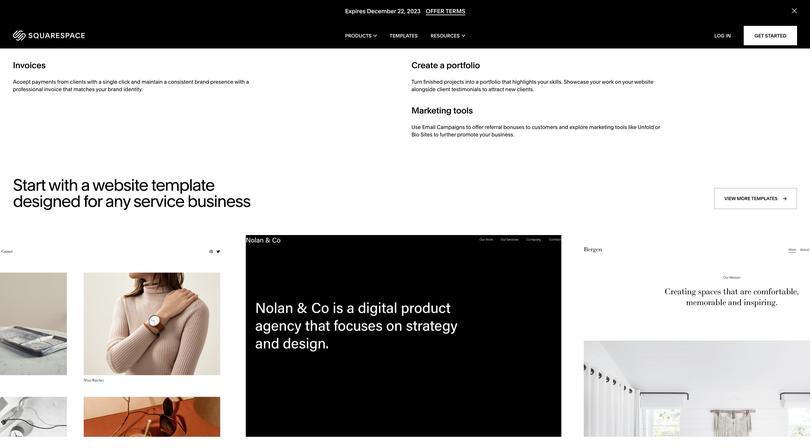 Task type: vqa. For each thing, say whether or not it's contained in the screenshot.
second Preview from the left
yes



Task type: describe. For each thing, give the bounding box(es) containing it.
get started
[[755, 33, 787, 39]]

your left the skills.
[[538, 79, 549, 85]]

→
[[784, 196, 788, 202]]

offer
[[426, 8, 445, 15]]

more
[[738, 196, 751, 202]]

accept for accept payments
[[13, 30, 64, 50]]

on
[[616, 79, 622, 85]]

attract
[[489, 86, 505, 93]]

resources
[[431, 33, 460, 39]]

started
[[766, 33, 787, 39]]

business.
[[492, 131, 515, 138]]

presence
[[211, 79, 234, 85]]

your inside use email campaigns to offer referral bonuses to customers and explore marketing tools like unfold or bio sites to further promote your business.
[[480, 131, 491, 138]]

squarespace logo link
[[13, 30, 170, 41]]

marketing
[[412, 106, 452, 116]]

campaigns
[[437, 124, 465, 131]]

turn finished projects into a portfolio that highlights your skills. showcase your work on your website alongside client testimonials to attract new clients.
[[412, 79, 654, 93]]

template
[[151, 175, 215, 195]]

website inside turn finished projects into a portfolio that highlights your skills. showcase your work on your website alongside client testimonials to attract new clients.
[[635, 79, 654, 85]]

2 preview button from the left
[[246, 235, 562, 439]]

your left work
[[591, 79, 601, 85]]

products
[[345, 33, 372, 39]]

in
[[727, 33, 732, 39]]

new inside turn finished projects into a portfolio that highlights your skills. showcase your work on your website alongside client testimonials to attract new clients.
[[506, 86, 516, 93]]

invoices
[[13, 60, 46, 71]]

service
[[134, 191, 184, 211]]

into
[[466, 79, 475, 85]]

to right bonuses
[[526, 124, 531, 131]]

professional
[[13, 86, 43, 93]]

beaumont template image
[[0, 235, 233, 437]]

referral
[[485, 124, 503, 131]]

marketing tools
[[412, 106, 473, 116]]

bio
[[412, 131, 420, 138]]

log             in
[[715, 33, 732, 39]]

marketing
[[590, 124, 615, 131]]

highlights
[[513, 79, 537, 85]]

templates link
[[390, 23, 418, 49]]

your right on
[[623, 79, 634, 85]]

squarespace logo image
[[13, 30, 85, 41]]

website inside start with a website template designed for any service business
[[92, 175, 148, 195]]

email
[[423, 124, 436, 131]]

preview link for "nolan template" image
[[381, 327, 427, 347]]

bonuses
[[504, 124, 525, 131]]

resources button
[[431, 23, 465, 49]]

0 horizontal spatial new
[[454, 30, 484, 50]]

payments for accept payments
[[68, 30, 138, 50]]

identity.
[[124, 86, 143, 93]]

expires december 22, 2023
[[345, 8, 421, 15]]

tools inside use email campaigns to offer referral bonuses to customers and explore marketing tools like unfold or bio sites to further promote your business.
[[616, 124, 628, 131]]

client
[[437, 86, 451, 93]]

terms
[[446, 8, 466, 15]]

1 preview button from the left
[[0, 235, 233, 439]]

a inside start with a website template designed for any service business
[[81, 175, 89, 195]]

view more templates
[[725, 196, 778, 202]]

skills.
[[550, 79, 563, 85]]

create your own portfolio using reseda, a bold and simply squarespace template designed to showcase your work and promote your services. image
[[412, 0, 798, 19]]

maintain
[[142, 79, 163, 85]]

projects
[[444, 79, 465, 85]]

preview for bergen template image at the right bottom of the page
[[723, 334, 743, 340]]

start with a website template designed for any service business
[[13, 175, 251, 211]]

log
[[715, 33, 725, 39]]

that inside turn finished projects into a portfolio that highlights your skills. showcase your work on your website alongside client testimonials to attract new clients.
[[502, 79, 512, 85]]



Task type: locate. For each thing, give the bounding box(es) containing it.
and left explore
[[560, 124, 569, 131]]

and
[[131, 79, 141, 85], [560, 124, 569, 131]]

1 horizontal spatial preview button
[[246, 235, 562, 439]]

and inside accept payments from clients with a single click and maintain a consistent brand presence with a professional invoice that matches your brand identity.
[[131, 79, 141, 85]]

0 vertical spatial and
[[131, 79, 141, 85]]

consistent
[[168, 79, 194, 85]]

0 horizontal spatial that
[[63, 86, 72, 93]]

accept up professional
[[13, 79, 31, 85]]

start
[[13, 175, 45, 195]]

testimonials
[[452, 86, 482, 93]]

grow
[[412, 30, 451, 50]]

0 vertical spatial new
[[454, 30, 484, 50]]

accept for accept payments from clients with a single click and maintain a consistent brand presence with a professional invoice that matches your brand identity.
[[13, 79, 31, 85]]

portfolio up attract
[[480, 79, 501, 85]]

1 vertical spatial payments
[[32, 79, 56, 85]]

0 horizontal spatial preview button
[[0, 235, 233, 439]]

promote
[[458, 131, 479, 138]]

2 preview from the left
[[394, 334, 414, 340]]

unfold
[[639, 124, 655, 131]]

from
[[57, 79, 69, 85]]

templates left → at the top right of the page
[[752, 196, 778, 202]]

0 horizontal spatial brand
[[108, 86, 122, 93]]

2023
[[407, 8, 421, 15]]

get
[[755, 33, 765, 39]]

offer terms link
[[426, 8, 466, 15]]

view
[[725, 196, 737, 202]]

get started link
[[745, 26, 798, 45]]

0 vertical spatial payments
[[68, 30, 138, 50]]

0 horizontal spatial preview
[[65, 334, 85, 340]]

2 horizontal spatial with
[[235, 79, 245, 85]]

products button
[[345, 23, 377, 49]]

0 horizontal spatial business
[[188, 191, 251, 211]]

accept payments from clients with a single click and maintain a consistent brand presence with a professional invoice that matches your brand identity.
[[13, 79, 249, 93]]

1 accept from the top
[[13, 30, 64, 50]]

0 vertical spatial tools
[[454, 106, 473, 116]]

your down offer
[[480, 131, 491, 138]]

to inside turn finished projects into a portfolio that highlights your skills. showcase your work on your website alongside client testimonials to attract new clients.
[[483, 86, 488, 93]]

0 horizontal spatial and
[[131, 79, 141, 85]]

work
[[603, 79, 614, 85]]

expires
[[345, 8, 366, 15]]

0 horizontal spatial tools
[[454, 106, 473, 116]]

0 vertical spatial portfolio
[[447, 60, 481, 71]]

with inside start with a website template designed for any service business
[[48, 175, 78, 195]]

1 horizontal spatial payments
[[68, 30, 138, 50]]

single
[[103, 79, 118, 85]]

use email campaigns to offer referral bonuses to customers and explore marketing tools like unfold or bio sites to further promote your business.
[[412, 124, 661, 138]]

1 horizontal spatial tools
[[616, 124, 628, 131]]

1 vertical spatial business
[[188, 191, 251, 211]]

clients
[[70, 79, 86, 85]]

portfolio
[[447, 60, 481, 71], [480, 79, 501, 85]]

3 preview link from the left
[[710, 327, 756, 347]]

1 horizontal spatial brand
[[195, 79, 209, 85]]

business inside start with a website template designed for any service business
[[188, 191, 251, 211]]

offer terms
[[426, 8, 466, 15]]

any
[[105, 191, 130, 211]]

create
[[412, 60, 439, 71]]

1 vertical spatial new
[[506, 86, 516, 93]]

matches
[[74, 86, 95, 93]]

preview link
[[52, 327, 98, 347], [381, 327, 427, 347], [710, 327, 756, 347]]

nolan template image
[[246, 235, 562, 437]]

and inside use email campaigns to offer referral bonuses to customers and explore marketing tools like unfold or bio sites to further promote your business.
[[560, 124, 569, 131]]

that up attract
[[502, 79, 512, 85]]

explore
[[570, 124, 589, 131]]

december
[[367, 8, 396, 15]]

2 horizontal spatial preview
[[723, 334, 743, 340]]

22,
[[398, 8, 406, 15]]

bergen template image
[[575, 235, 811, 437]]

sites
[[421, 131, 433, 138]]

0 vertical spatial templates
[[390, 33, 418, 39]]

accept payments
[[13, 30, 138, 50]]

preview
[[65, 334, 85, 340], [394, 334, 414, 340], [723, 334, 743, 340]]

that down from
[[63, 86, 72, 93]]

0 horizontal spatial with
[[48, 175, 78, 195]]

your down the single
[[96, 86, 107, 93]]

tools left like
[[616, 124, 628, 131]]

preview link for bergen template image at the right bottom of the page
[[710, 327, 756, 347]]

tools
[[454, 106, 473, 116], [616, 124, 628, 131]]

accept
[[13, 30, 64, 50], [13, 79, 31, 85]]

brand left presence
[[195, 79, 209, 85]]

0 vertical spatial that
[[502, 79, 512, 85]]

3 preview button from the left
[[575, 235, 811, 439]]

1 horizontal spatial website
[[635, 79, 654, 85]]

new right attract
[[506, 86, 516, 93]]

offer
[[473, 124, 484, 131]]

1 horizontal spatial that
[[502, 79, 512, 85]]

payments inside accept payments from clients with a single click and maintain a consistent brand presence with a professional invoice that matches your brand identity.
[[32, 79, 56, 85]]

a inside turn finished projects into a portfolio that highlights your skills. showcase your work on your website alongside client testimonials to attract new clients.
[[476, 79, 479, 85]]

3 preview from the left
[[723, 334, 743, 340]]

1 preview from the left
[[65, 334, 85, 340]]

1 vertical spatial that
[[63, 86, 72, 93]]

to
[[483, 86, 488, 93], [467, 124, 472, 131], [526, 124, 531, 131], [434, 131, 439, 138]]

with
[[87, 79, 97, 85], [235, 79, 245, 85], [48, 175, 78, 195]]

finished
[[424, 79, 443, 85]]

portfolio inside turn finished projects into a portfolio that highlights your skills. showcase your work on your website alongside client testimonials to attract new clients.
[[480, 79, 501, 85]]

for
[[84, 191, 102, 211]]

2 horizontal spatial preview button
[[575, 235, 811, 439]]

portfolio up the into
[[447, 60, 481, 71]]

turn
[[412, 79, 423, 85]]

to right sites
[[434, 131, 439, 138]]

0 vertical spatial website
[[635, 79, 654, 85]]

0 vertical spatial business
[[487, 30, 550, 50]]

or
[[656, 124, 661, 131]]

0 horizontal spatial preview link
[[52, 327, 98, 347]]

that inside accept payments from clients with a single click and maintain a consistent brand presence with a professional invoice that matches your brand identity.
[[63, 86, 72, 93]]

clients.
[[517, 86, 535, 93]]

designed
[[13, 191, 80, 211]]

2 preview link from the left
[[381, 327, 427, 347]]

that
[[502, 79, 512, 85], [63, 86, 72, 93]]

0 vertical spatial accept
[[13, 30, 64, 50]]

0 horizontal spatial templates
[[390, 33, 418, 39]]

templates
[[390, 33, 418, 39], [752, 196, 778, 202]]

2 accept from the top
[[13, 79, 31, 85]]

to up promote
[[467, 124, 472, 131]]

like
[[629, 124, 637, 131]]

a
[[440, 60, 445, 71], [99, 79, 102, 85], [164, 79, 167, 85], [246, 79, 249, 85], [476, 79, 479, 85], [81, 175, 89, 195]]

accept up invoices
[[13, 30, 64, 50]]

log             in link
[[715, 33, 732, 39]]

use
[[412, 124, 421, 131]]

1 horizontal spatial new
[[506, 86, 516, 93]]

create a portfolio
[[412, 60, 481, 71]]

tools up campaigns
[[454, 106, 473, 116]]

website
[[635, 79, 654, 85], [92, 175, 148, 195]]

new
[[454, 30, 484, 50], [506, 86, 516, 93]]

grow new business
[[412, 30, 550, 50]]

preview link for beaumont template image
[[52, 327, 98, 347]]

payments for accept payments from clients with a single click and maintain a consistent brand presence with a professional invoice that matches your brand identity.
[[32, 79, 56, 85]]

showcase
[[564, 79, 590, 85]]

preview for "nolan template" image
[[394, 334, 414, 340]]

1 horizontal spatial and
[[560, 124, 569, 131]]

0 horizontal spatial website
[[92, 175, 148, 195]]

2 horizontal spatial preview link
[[710, 327, 756, 347]]

0 horizontal spatial payments
[[32, 79, 56, 85]]

alongside
[[412, 86, 436, 93]]

1 vertical spatial accept
[[13, 79, 31, 85]]

payments
[[68, 30, 138, 50], [32, 79, 56, 85]]

further
[[440, 131, 457, 138]]

preview button
[[0, 235, 233, 439], [246, 235, 562, 439], [575, 235, 811, 439]]

1 vertical spatial website
[[92, 175, 148, 195]]

brand
[[195, 79, 209, 85], [108, 86, 122, 93]]

customers
[[532, 124, 558, 131]]

1 horizontal spatial business
[[487, 30, 550, 50]]

1 vertical spatial brand
[[108, 86, 122, 93]]

1 horizontal spatial templates
[[752, 196, 778, 202]]

1 vertical spatial and
[[560, 124, 569, 131]]

click
[[119, 79, 130, 85]]

templates down 22,
[[390, 33, 418, 39]]

and up identity.
[[131, 79, 141, 85]]

to left attract
[[483, 86, 488, 93]]

brand down the single
[[108, 86, 122, 93]]

accept inside accept payments from clients with a single click and maintain a consistent brand presence with a professional invoice that matches your brand identity.
[[13, 79, 31, 85]]

your inside accept payments from clients with a single click and maintain a consistent brand presence with a professional invoice that matches your brand identity.
[[96, 86, 107, 93]]

1 horizontal spatial preview link
[[381, 327, 427, 347]]

1 vertical spatial tools
[[616, 124, 628, 131]]

0 vertical spatial brand
[[195, 79, 209, 85]]

invoice
[[44, 86, 62, 93]]

a squarespace invoice details services provided and costs owed, designed to match a business' brand. image
[[13, 0, 399, 19]]

1 preview link from the left
[[52, 327, 98, 347]]

1 vertical spatial templates
[[752, 196, 778, 202]]

1 horizontal spatial with
[[87, 79, 97, 85]]

1 horizontal spatial preview
[[394, 334, 414, 340]]

new down terms
[[454, 30, 484, 50]]

1 vertical spatial portfolio
[[480, 79, 501, 85]]



